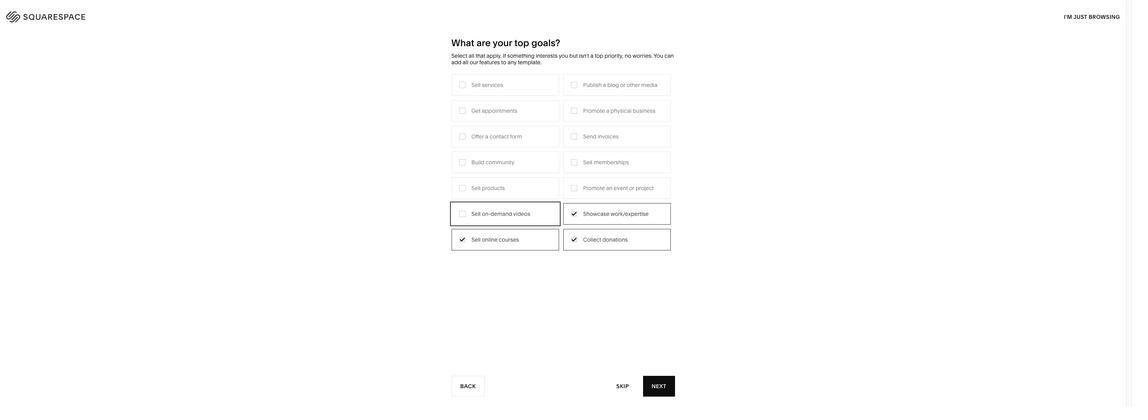 Task type: describe. For each thing, give the bounding box(es) containing it.
real estate & properties
[[488, 165, 548, 172]]

isn't
[[579, 52, 589, 59]]

1 horizontal spatial all
[[469, 52, 474, 59]]

get
[[472, 107, 481, 114]]

select
[[451, 52, 467, 59]]

skip
[[616, 383, 629, 390]]

professional
[[407, 119, 438, 126]]

you
[[559, 52, 568, 59]]

blog
[[607, 82, 619, 88]]

courses
[[499, 236, 519, 243]]

media
[[488, 130, 504, 137]]

0 horizontal spatial all
[[463, 59, 468, 66]]

apply.
[[487, 52, 502, 59]]

events link
[[488, 142, 512, 149]]

log             in link
[[1097, 12, 1117, 19]]

or for event
[[629, 185, 634, 192]]

worries.
[[633, 52, 653, 59]]

lusaka image
[[464, 264, 663, 408]]

decor
[[591, 107, 607, 114]]

squarespace logo link
[[15, 9, 236, 22]]

project
[[636, 185, 654, 192]]

properties
[[522, 165, 548, 172]]

community
[[486, 159, 514, 166]]

sell for sell on-demand videos
[[472, 211, 481, 218]]

in
[[1111, 12, 1117, 19]]

contact
[[490, 133, 509, 140]]

memberships
[[594, 159, 629, 166]]

work/expertise
[[611, 211, 649, 218]]

home
[[569, 107, 585, 114]]

media
[[641, 82, 658, 88]]

demand
[[491, 211, 512, 218]]

videos
[[513, 211, 530, 218]]

i'm just browsing
[[1064, 13, 1120, 20]]

media & podcasts
[[488, 130, 533, 137]]

promote for promote an event or project
[[583, 185, 605, 192]]

promote for promote a physical business
[[583, 107, 605, 114]]

browsing
[[1089, 13, 1120, 20]]

something
[[507, 52, 535, 59]]

build
[[472, 159, 484, 166]]

sell memberships
[[583, 159, 629, 166]]

a for publish a blog or other media
[[603, 82, 606, 88]]

event
[[614, 185, 628, 192]]

what
[[451, 37, 474, 49]]

to
[[501, 59, 506, 66]]

animals
[[592, 119, 613, 126]]

sell for sell memberships
[[583, 159, 592, 166]]

build community
[[472, 159, 514, 166]]

community & non-profits
[[407, 142, 471, 149]]

skip button
[[608, 376, 638, 398]]

form
[[510, 133, 522, 140]]

donations
[[603, 236, 628, 243]]

priority,
[[605, 52, 624, 59]]

& for animals
[[588, 119, 591, 126]]

next button
[[643, 377, 675, 397]]

physical
[[611, 107, 632, 114]]

professional services
[[407, 119, 461, 126]]

collect donations
[[583, 236, 628, 243]]

but
[[569, 52, 578, 59]]

you
[[654, 52, 663, 59]]

just
[[1074, 13, 1087, 20]]

showcase
[[583, 211, 610, 218]]

publish
[[583, 82, 602, 88]]

our
[[470, 59, 478, 66]]

events
[[488, 142, 505, 149]]

invoices
[[598, 133, 619, 140]]

if
[[503, 52, 506, 59]]

offer a contact form
[[472, 133, 522, 140]]

fitness link
[[569, 130, 595, 137]]

any
[[508, 59, 517, 66]]

& right estate
[[517, 165, 521, 172]]



Task type: vqa. For each thing, say whether or not it's contained in the screenshot.
Events link at left top
yes



Task type: locate. For each thing, give the bounding box(es) containing it.
or right event on the top right of the page
[[629, 185, 634, 192]]

get appointments
[[472, 107, 517, 114]]

& for podcasts
[[505, 130, 509, 137]]

sell for sell services
[[472, 82, 481, 88]]

a up the animals
[[606, 107, 609, 114]]

& left 'non-'
[[437, 142, 441, 149]]

1 vertical spatial promote
[[583, 185, 605, 192]]

promote up nature & animals link
[[583, 107, 605, 114]]

lusaka element
[[464, 264, 663, 408]]

sell left "services"
[[472, 82, 481, 88]]

promote a physical business
[[583, 107, 656, 114]]

top right isn't
[[595, 52, 603, 59]]

sell online courses
[[472, 236, 519, 243]]

all left that
[[469, 52, 474, 59]]

& right nature
[[588, 119, 591, 126]]

no
[[625, 52, 631, 59]]

0 vertical spatial or
[[620, 82, 626, 88]]

fitness
[[569, 130, 587, 137]]

nature & animals link
[[569, 119, 621, 126]]

sell left 'products'
[[472, 185, 481, 192]]

sell
[[472, 82, 481, 88], [583, 159, 592, 166], [472, 185, 481, 192], [472, 211, 481, 218], [472, 236, 481, 243]]

nature & animals
[[569, 119, 613, 126]]

travel
[[488, 107, 503, 114]]

media & podcasts link
[[488, 130, 541, 137]]

travel link
[[488, 107, 510, 114]]

template.
[[518, 59, 542, 66]]

a
[[590, 52, 594, 59], [603, 82, 606, 88], [606, 107, 609, 114], [485, 133, 488, 140]]

0 vertical spatial top
[[514, 37, 529, 49]]

non-
[[442, 142, 455, 149]]

that
[[476, 52, 485, 59]]

sell on-demand videos
[[472, 211, 530, 218]]

1 promote from the top
[[583, 107, 605, 114]]

1 vertical spatial top
[[595, 52, 603, 59]]

profits
[[455, 142, 471, 149]]

next
[[652, 383, 667, 390]]

a for offer a contact form
[[485, 133, 488, 140]]

business
[[633, 107, 656, 114]]

& for non-
[[437, 142, 441, 149]]

goals?
[[531, 37, 560, 49]]

&
[[586, 107, 590, 114], [588, 119, 591, 126], [505, 130, 509, 137], [437, 142, 441, 149], [517, 165, 521, 172]]

an
[[606, 185, 613, 192]]

i'm just browsing link
[[1064, 6, 1120, 27]]

back
[[460, 383, 476, 390]]

sell for sell products
[[472, 185, 481, 192]]

squarespace logo image
[[15, 9, 105, 22]]

a right the offer
[[485, 133, 488, 140]]

a inside what are your top goals? select all that apply. if something interests you but isn't a top priority, no worries. you can add all our features to any template.
[[590, 52, 594, 59]]

add
[[451, 59, 461, 66]]

on-
[[482, 211, 491, 218]]

& left form at the top
[[505, 130, 509, 137]]

nature
[[569, 119, 586, 126]]

sell services
[[472, 82, 503, 88]]

sell left online
[[472, 236, 481, 243]]

log
[[1097, 12, 1109, 19]]

& for decor
[[586, 107, 590, 114]]

sell for sell online courses
[[472, 236, 481, 243]]

real estate & properties link
[[488, 165, 556, 172]]

offer
[[472, 133, 484, 140]]

other
[[627, 82, 640, 88]]

professional services link
[[407, 119, 468, 126]]

1 horizontal spatial top
[[595, 52, 603, 59]]

a right isn't
[[590, 52, 594, 59]]

or for blog
[[620, 82, 626, 88]]

a for promote a physical business
[[606, 107, 609, 114]]

0 horizontal spatial top
[[514, 37, 529, 49]]

or right blog
[[620, 82, 626, 88]]

services
[[482, 82, 503, 88]]

your
[[493, 37, 512, 49]]

sell left the on-
[[472, 211, 481, 218]]

are
[[477, 37, 491, 49]]

can
[[665, 52, 674, 59]]

showcase work/expertise
[[583, 211, 649, 218]]

& right home
[[586, 107, 590, 114]]

all left our
[[463, 59, 468, 66]]

promote left "an"
[[583, 185, 605, 192]]

back button
[[451, 377, 485, 397]]

2 promote from the top
[[583, 185, 605, 192]]

publish a blog or other media
[[583, 82, 658, 88]]

products
[[482, 185, 505, 192]]

podcasts
[[510, 130, 533, 137]]

or
[[620, 82, 626, 88], [629, 185, 634, 192]]

features
[[479, 59, 500, 66]]

restaurants link
[[488, 119, 526, 126]]

top up something
[[514, 37, 529, 49]]

1 horizontal spatial or
[[629, 185, 634, 192]]

community & non-profits link
[[407, 142, 479, 149]]

community
[[407, 142, 436, 149]]

promote an event or project
[[583, 185, 654, 192]]

i'm
[[1064, 13, 1072, 20]]

real
[[488, 165, 499, 172]]

a left blog
[[603, 82, 606, 88]]

home & decor link
[[569, 107, 614, 114]]

1 vertical spatial or
[[629, 185, 634, 192]]

home & decor
[[569, 107, 607, 114]]

0 vertical spatial promote
[[583, 107, 605, 114]]

online
[[482, 236, 498, 243]]

what are your top goals? select all that apply. if something interests you but isn't a top priority, no worries. you can add all our features to any template.
[[451, 37, 674, 66]]

send invoices
[[583, 133, 619, 140]]

0 horizontal spatial or
[[620, 82, 626, 88]]

collect
[[583, 236, 601, 243]]

interests
[[536, 52, 558, 59]]

send
[[583, 133, 596, 140]]

sell left memberships
[[583, 159, 592, 166]]

estate
[[500, 165, 516, 172]]



